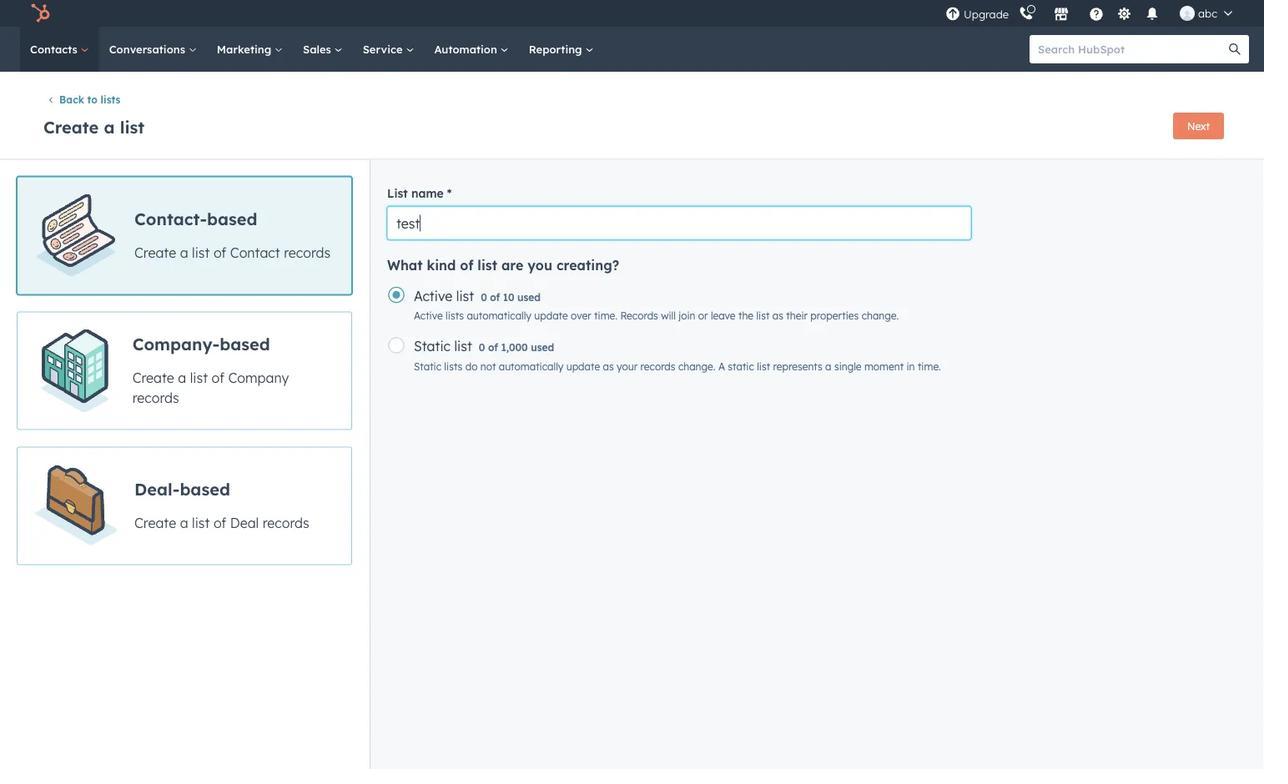 Task type: locate. For each thing, give the bounding box(es) containing it.
based
[[207, 209, 258, 229], [220, 334, 270, 355], [180, 479, 230, 500]]

1 vertical spatial based
[[220, 334, 270, 355]]

used
[[518, 291, 541, 303], [531, 341, 554, 354]]

a down the contact-based
[[180, 244, 188, 261]]

based up create a list of contact records
[[207, 209, 258, 229]]

0 for static list
[[479, 341, 485, 354]]

of left contact
[[214, 244, 226, 261]]

the
[[739, 310, 754, 322]]

create down company-
[[132, 370, 174, 386]]

automatically down 10
[[467, 310, 532, 322]]

used right 10
[[518, 291, 541, 303]]

None checkbox
[[17, 176, 352, 295], [17, 312, 352, 430], [17, 447, 352, 565], [17, 176, 352, 295], [17, 312, 352, 430], [17, 447, 352, 565]]

deal-
[[134, 479, 180, 500]]

time. right "over"
[[594, 310, 618, 322]]

change. left a
[[679, 360, 716, 373]]

a inside banner
[[104, 116, 115, 137]]

create a list
[[43, 116, 145, 137]]

contacts link
[[20, 27, 99, 72]]

list left are
[[478, 257, 497, 273]]

change.
[[862, 310, 899, 322], [679, 360, 716, 373]]

a
[[719, 360, 725, 373]]

used inside static list 0 of 1,000 used
[[531, 341, 554, 354]]

what
[[387, 257, 423, 273]]

of inside create a list of company records
[[212, 370, 225, 386]]

static
[[414, 338, 451, 355], [414, 360, 442, 373]]

company
[[228, 370, 289, 386]]

deal
[[230, 515, 259, 532]]

update
[[534, 310, 568, 322], [566, 360, 600, 373]]

abc button
[[1170, 0, 1243, 27]]

0 vertical spatial active
[[414, 287, 453, 304]]

list down company-based
[[190, 370, 208, 386]]

10
[[503, 291, 515, 303]]

used inside active list 0 of 10 used
[[518, 291, 541, 303]]

2 active from the top
[[414, 310, 443, 322]]

2 vertical spatial lists
[[444, 360, 463, 373]]

create
[[43, 116, 99, 137], [134, 244, 176, 261], [132, 370, 174, 386], [134, 515, 176, 532]]

as
[[773, 310, 784, 322], [603, 360, 614, 373]]

list left 10
[[456, 287, 474, 304]]

help image
[[1089, 8, 1104, 23]]

update left "over"
[[534, 310, 568, 322]]

1 horizontal spatial as
[[773, 310, 784, 322]]

automatically down the 1,000
[[499, 360, 564, 373]]

records right deal
[[263, 515, 309, 532]]

a
[[104, 116, 115, 137], [180, 244, 188, 261], [826, 360, 832, 373], [178, 370, 186, 386], [180, 515, 188, 532]]

a down "back to lists"
[[104, 116, 115, 137]]

gary orlando image
[[1180, 6, 1195, 21]]

create down back
[[43, 116, 99, 137]]

join
[[679, 310, 696, 322]]

0 vertical spatial used
[[518, 291, 541, 303]]

static down active list 0 of 10 used
[[414, 338, 451, 355]]

static lists do not automatically update as your records change. a static list represents a single moment in time.
[[414, 360, 941, 373]]

0 vertical spatial update
[[534, 310, 568, 322]]

a down deal-based
[[180, 515, 188, 532]]

based for contact-
[[207, 209, 258, 229]]

0
[[481, 291, 487, 303], [479, 341, 485, 354]]

based up company
[[220, 334, 270, 355]]

lists left do
[[444, 360, 463, 373]]

static left do
[[414, 360, 442, 373]]

list
[[120, 116, 145, 137], [192, 244, 210, 261], [478, 257, 497, 273], [456, 287, 474, 304], [757, 310, 770, 322], [454, 338, 472, 355], [757, 360, 771, 373], [190, 370, 208, 386], [192, 515, 210, 532]]

deal-based
[[134, 479, 230, 500]]

next button
[[1174, 113, 1224, 139]]

0 horizontal spatial as
[[603, 360, 614, 373]]

records down company-
[[132, 390, 179, 406]]

of left 10
[[490, 291, 500, 303]]

0 vertical spatial automatically
[[467, 310, 532, 322]]

update left the your
[[566, 360, 600, 373]]

moment
[[865, 360, 904, 373]]

records
[[284, 244, 331, 261], [641, 360, 676, 373], [132, 390, 179, 406], [263, 515, 309, 532]]

2 vertical spatial based
[[180, 479, 230, 500]]

back to lists link
[[47, 93, 121, 106]]

create a list of deal records
[[134, 515, 309, 532]]

active
[[414, 287, 453, 304], [414, 310, 443, 322]]

a for create a list of company records
[[178, 370, 186, 386]]

create for create a list
[[43, 116, 99, 137]]

0 inside static list 0 of 1,000 used
[[479, 341, 485, 354]]

records right the your
[[641, 360, 676, 373]]

upgrade
[[964, 8, 1009, 21]]

1 vertical spatial automatically
[[499, 360, 564, 373]]

over
[[571, 310, 592, 322]]

list name
[[387, 186, 444, 200]]

1 vertical spatial static
[[414, 360, 442, 373]]

automatically
[[467, 310, 532, 322], [499, 360, 564, 373]]

1 vertical spatial active
[[414, 310, 443, 322]]

of left deal
[[214, 515, 226, 532]]

records inside create a list of company records
[[132, 390, 179, 406]]

active for lists
[[414, 310, 443, 322]]

of for 10
[[490, 291, 500, 303]]

0 vertical spatial static
[[414, 338, 451, 355]]

0 up not
[[479, 341, 485, 354]]

1 vertical spatial change.
[[679, 360, 716, 373]]

upgrade image
[[946, 7, 961, 22]]

0 inside active list 0 of 10 used
[[481, 291, 487, 303]]

calling icon button
[[1013, 2, 1041, 24]]

1 horizontal spatial time.
[[918, 360, 941, 373]]

notifications button
[[1139, 0, 1167, 27]]

menu
[[944, 0, 1245, 27]]

0 vertical spatial based
[[207, 209, 258, 229]]

1 active from the top
[[414, 287, 453, 304]]

0 horizontal spatial change.
[[679, 360, 716, 373]]

records
[[621, 310, 658, 322]]

create a list of company records
[[132, 370, 289, 406]]

1 vertical spatial 0
[[479, 341, 485, 354]]

reporting
[[529, 42, 586, 56]]

lists for static
[[444, 360, 463, 373]]

search button
[[1221, 35, 1250, 63]]

automation link
[[424, 27, 519, 72]]

a down company-
[[178, 370, 186, 386]]

based for company-
[[220, 334, 270, 355]]

used right the 1,000
[[531, 341, 554, 354]]

0 vertical spatial time.
[[594, 310, 618, 322]]

create down contact-
[[134, 244, 176, 261]]

based up create a list of deal records
[[180, 479, 230, 500]]

used for static list
[[531, 341, 554, 354]]

of up not
[[488, 341, 498, 354]]

lists right to
[[101, 93, 121, 106]]

lists
[[101, 93, 121, 106], [446, 310, 464, 322], [444, 360, 463, 373]]

create inside create a list of company records
[[132, 370, 174, 386]]

of inside static list 0 of 1,000 used
[[488, 341, 498, 354]]

in
[[907, 360, 915, 373]]

0 vertical spatial change.
[[862, 310, 899, 322]]

single
[[835, 360, 862, 373]]

are
[[502, 257, 524, 273]]

1 horizontal spatial change.
[[862, 310, 899, 322]]

1 vertical spatial as
[[603, 360, 614, 373]]

1 static from the top
[[414, 338, 451, 355]]

not
[[481, 360, 496, 373]]

of down company-based
[[212, 370, 225, 386]]

0 left 10
[[481, 291, 487, 303]]

sales
[[303, 42, 334, 56]]

change. right properties
[[862, 310, 899, 322]]

a for create a list of contact records
[[180, 244, 188, 261]]

List name text field
[[387, 206, 972, 240]]

0 vertical spatial 0
[[481, 291, 487, 303]]

records right contact
[[284, 244, 331, 261]]

of inside active list 0 of 10 used
[[490, 291, 500, 303]]

conversations link
[[99, 27, 207, 72]]

2 static from the top
[[414, 360, 442, 373]]

1 vertical spatial update
[[566, 360, 600, 373]]

of
[[214, 244, 226, 261], [460, 257, 474, 273], [490, 291, 500, 303], [488, 341, 498, 354], [212, 370, 225, 386], [214, 515, 226, 532]]

lists down active list 0 of 10 used
[[446, 310, 464, 322]]

as left the your
[[603, 360, 614, 373]]

1 vertical spatial used
[[531, 341, 554, 354]]

1 vertical spatial lists
[[446, 310, 464, 322]]

back
[[59, 93, 84, 106]]

your
[[617, 360, 638, 373]]

leave
[[711, 310, 736, 322]]

back to lists
[[59, 93, 121, 106]]

time. right in
[[918, 360, 941, 373]]

contact
[[230, 244, 280, 261]]

time.
[[594, 310, 618, 322], [918, 360, 941, 373]]

name
[[411, 186, 444, 200]]

static for list
[[414, 338, 451, 355]]

a inside create a list of company records
[[178, 370, 186, 386]]

0 vertical spatial lists
[[101, 93, 121, 106]]

0 horizontal spatial time.
[[594, 310, 618, 322]]

company-based
[[132, 334, 270, 355]]

next
[[1188, 120, 1210, 132]]

as left their
[[773, 310, 784, 322]]

list up do
[[454, 338, 472, 355]]

list down "back to lists"
[[120, 116, 145, 137]]

create down deal-
[[134, 515, 176, 532]]

create inside banner
[[43, 116, 99, 137]]

do
[[466, 360, 478, 373]]



Task type: vqa. For each thing, say whether or not it's contained in the screenshot.
time.
yes



Task type: describe. For each thing, give the bounding box(es) containing it.
marketing
[[217, 42, 275, 56]]

active lists automatically update over time. records will join or leave the list as their properties change.
[[414, 310, 899, 322]]

settings link
[[1114, 5, 1135, 22]]

service
[[363, 42, 406, 56]]

you
[[528, 257, 553, 273]]

contact-
[[134, 209, 207, 229]]

records for contact-based
[[284, 244, 331, 261]]

represents
[[773, 360, 823, 373]]

list inside banner
[[120, 116, 145, 137]]

creating?
[[557, 257, 620, 273]]

of for company
[[212, 370, 225, 386]]

properties
[[811, 310, 859, 322]]

create for create a list of contact records
[[134, 244, 176, 261]]

their
[[787, 310, 808, 322]]

kind
[[427, 257, 456, 273]]

static list 0 of 1,000 used
[[414, 338, 554, 355]]

marketplaces button
[[1044, 0, 1079, 27]]

static
[[728, 360, 754, 373]]

abc
[[1199, 6, 1218, 20]]

reporting link
[[519, 27, 604, 72]]

or
[[698, 310, 708, 322]]

company-
[[132, 334, 220, 355]]

marketing link
[[207, 27, 293, 72]]

menu containing abc
[[944, 0, 1245, 27]]

automation
[[434, 42, 501, 56]]

of for 1,000
[[488, 341, 498, 354]]

of right the kind
[[460, 257, 474, 273]]

contact-based
[[134, 209, 258, 229]]

sales link
[[293, 27, 353, 72]]

records for company-based
[[132, 390, 179, 406]]

service link
[[353, 27, 424, 72]]

list right the
[[757, 310, 770, 322]]

1,000
[[501, 341, 528, 354]]

list down deal-based
[[192, 515, 210, 532]]

a left single
[[826, 360, 832, 373]]

1 vertical spatial time.
[[918, 360, 941, 373]]

settings image
[[1117, 7, 1132, 22]]

Search HubSpot search field
[[1030, 35, 1235, 63]]

based for deal-
[[180, 479, 230, 500]]

will
[[661, 310, 676, 322]]

list down the contact-based
[[192, 244, 210, 261]]

active list 0 of 10 used
[[414, 287, 541, 304]]

lists for active
[[446, 310, 464, 322]]

contacts
[[30, 42, 81, 56]]

of for deal
[[214, 515, 226, 532]]

help button
[[1083, 0, 1111, 27]]

to
[[87, 93, 98, 106]]

static for lists
[[414, 360, 442, 373]]

a for create a list
[[104, 116, 115, 137]]

used for active list
[[518, 291, 541, 303]]

create for create a list of company records
[[132, 370, 174, 386]]

list
[[387, 186, 408, 200]]

of for contact
[[214, 244, 226, 261]]

notifications image
[[1145, 8, 1160, 23]]

create a list of contact records
[[134, 244, 331, 261]]

active for list
[[414, 287, 453, 304]]

what kind of list are you creating?
[[387, 257, 620, 273]]

list inside create a list of company records
[[190, 370, 208, 386]]

search image
[[1229, 43, 1241, 55]]

hubspot image
[[30, 3, 50, 23]]

conversations
[[109, 42, 188, 56]]

create a list banner
[[40, 108, 1224, 142]]

create for create a list of deal records
[[134, 515, 176, 532]]

0 vertical spatial as
[[773, 310, 784, 322]]

records for deal-based
[[263, 515, 309, 532]]

marketplaces image
[[1054, 8, 1069, 23]]

hubspot link
[[20, 3, 63, 23]]

a for create a list of deal records
[[180, 515, 188, 532]]

calling icon image
[[1019, 6, 1034, 21]]

0 for active list
[[481, 291, 487, 303]]

list right the static
[[757, 360, 771, 373]]



